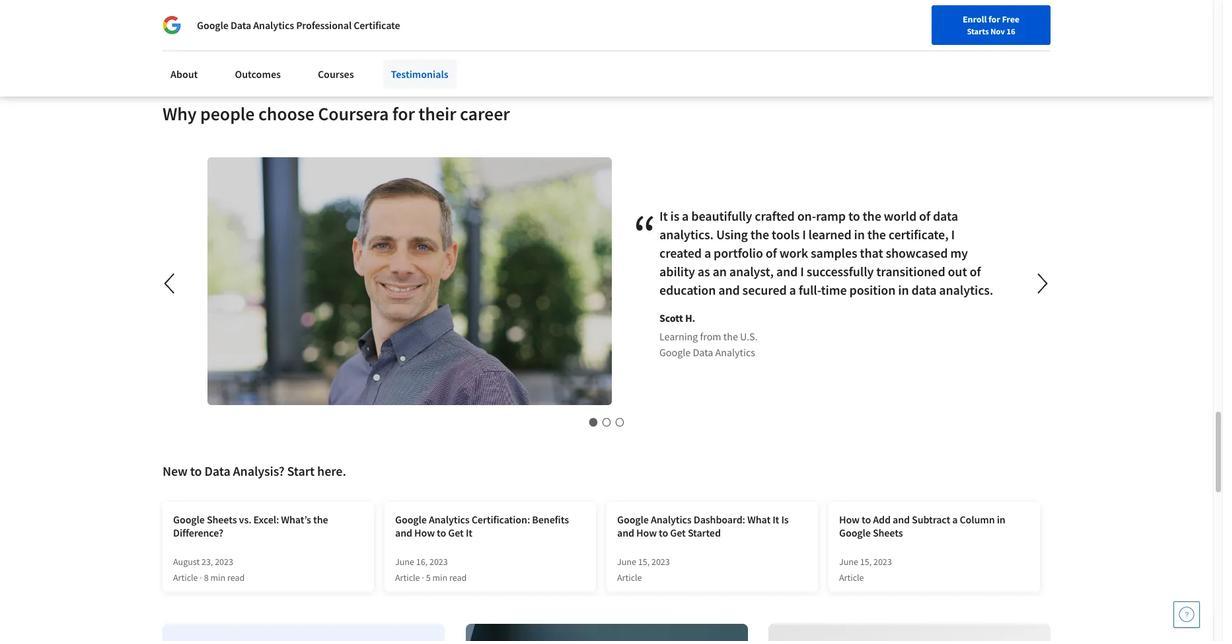 Task type: locate. For each thing, give the bounding box(es) containing it.
1 · from the left
[[200, 572, 202, 584]]

for inside enroll for free starts nov 16
[[989, 13, 1000, 25]]

2 vertical spatial data
[[204, 463, 230, 479]]

about link
[[163, 59, 206, 89]]

analytics left certification:
[[429, 513, 470, 526]]

article for how to add and subtract a column in google sheets
[[839, 572, 864, 584]]

english
[[960, 15, 992, 28]]

1 article from the left
[[173, 572, 198, 584]]

google analytics dashboard: what it is and how to get started
[[617, 513, 789, 540]]

sheets inside google sheets vs. excel: what's the difference?
[[207, 513, 237, 526]]

for
[[989, 13, 1000, 25], [392, 102, 415, 126]]

· inside august 23, 2023 article · 8 min read
[[200, 572, 202, 584]]

article for google analytics dashboard: what it is and how to get started
[[617, 572, 642, 584]]

subtract
[[912, 513, 951, 526]]

0 vertical spatial data
[[231, 19, 251, 32]]

google inside google analytics certification: benefits and how to get it
[[395, 513, 427, 526]]

article inside june 16, 2023 article · 5 min read
[[395, 572, 420, 584]]

data left analysis?
[[204, 463, 230, 479]]

analysis?
[[233, 463, 285, 479]]

2023 inside june 16, 2023 article · 5 min read
[[430, 556, 448, 568]]

2 article from the left
[[395, 572, 420, 584]]

1 horizontal spatial 15,
[[860, 556, 872, 568]]

2 read from the left
[[449, 572, 467, 584]]

their
[[419, 102, 456, 126]]

is
[[671, 207, 680, 224]]

2023 for vs.
[[215, 556, 233, 568]]

as
[[698, 263, 710, 279]]

2 vertical spatial of
[[970, 263, 981, 279]]

2023 down google analytics dashboard: what it is and how to get started
[[652, 556, 670, 568]]

learned
[[809, 226, 852, 242]]

google image
[[163, 16, 181, 34]]

2023 inside august 23, 2023 article · 8 min read
[[215, 556, 233, 568]]

starts
[[967, 26, 989, 36]]

from
[[700, 330, 721, 343]]

2 june 15, 2023 article from the left
[[839, 556, 892, 584]]

i up full-
[[800, 263, 804, 279]]

in
[[854, 226, 865, 242], [898, 281, 909, 298], [997, 513, 1006, 526]]

i
[[802, 226, 806, 242], [951, 226, 955, 242], [800, 263, 804, 279]]

data down "transitioned"
[[912, 281, 937, 298]]

read for difference?
[[227, 572, 245, 584]]

2 get from the left
[[670, 526, 686, 540]]

0 vertical spatial for
[[989, 13, 1000, 25]]

2023 right '23,' on the left bottom of the page
[[215, 556, 233, 568]]

2 horizontal spatial june
[[839, 556, 858, 568]]

analytics. down out
[[939, 281, 994, 298]]

testimonials link
[[383, 59, 457, 89]]

2 2023 from the left
[[430, 556, 448, 568]]

read inside june 16, 2023 article · 5 min read
[[449, 572, 467, 584]]

2 15, from the left
[[860, 556, 872, 568]]

get inside google analytics dashboard: what it is and how to get started
[[670, 526, 686, 540]]

coursera
[[318, 102, 389, 126]]

the right what's
[[313, 513, 328, 526]]

how inside google analytics certification: benefits and how to get it
[[414, 526, 435, 540]]

certificate,
[[889, 226, 949, 242]]

time
[[821, 281, 847, 298]]

·
[[200, 572, 202, 584], [422, 572, 424, 584]]

1 2023 from the left
[[215, 556, 233, 568]]

go to previous testimonial image
[[164, 273, 174, 294]]

of up certificate, on the right top
[[919, 207, 931, 224]]

1 horizontal spatial analytics.
[[939, 281, 994, 298]]

" it is a beautifully crafted on-ramp to the world of data analytics. using the tools i learned in the certificate, i created a portfolio of work samples that showcased my ability as an analyst, and i successfully transitioned out of education and secured a full-time position in data analytics.
[[633, 200, 994, 298]]

None search field
[[188, 8, 506, 35]]

3 article from the left
[[617, 572, 642, 584]]

why
[[163, 102, 197, 126]]

3 2023 from the left
[[652, 556, 670, 568]]

outcomes link
[[227, 59, 289, 89]]

it
[[660, 207, 668, 224], [773, 513, 779, 526], [466, 526, 473, 540]]

· left the 8
[[200, 572, 202, 584]]

june 15, 2023 article
[[617, 556, 670, 584], [839, 556, 892, 584]]

analytics down u.s.
[[715, 346, 755, 359]]

data
[[231, 19, 251, 32], [693, 346, 713, 359], [204, 463, 230, 479]]

read inside august 23, 2023 article · 8 min read
[[227, 572, 245, 584]]

15,
[[638, 556, 650, 568], [860, 556, 872, 568]]

and
[[776, 263, 798, 279], [719, 281, 740, 298], [893, 513, 910, 526], [395, 526, 412, 540], [617, 526, 634, 540]]

1 horizontal spatial sheets
[[873, 526, 903, 540]]

get left the "started"
[[670, 526, 686, 540]]

successfully
[[807, 263, 874, 279]]

google sheets vs. excel: what's the difference?
[[173, 513, 328, 540]]

2 horizontal spatial in
[[997, 513, 1006, 526]]

outcomes
[[235, 67, 281, 81]]

1 min from the left
[[210, 572, 225, 584]]

to left the "started"
[[659, 526, 668, 540]]

· left 5
[[422, 572, 424, 584]]

read right the 8
[[227, 572, 245, 584]]

0 horizontal spatial for
[[392, 102, 415, 126]]

get up june 16, 2023 article · 5 min read
[[448, 526, 464, 540]]

it left is
[[773, 513, 779, 526]]

0 horizontal spatial get
[[448, 526, 464, 540]]

0 horizontal spatial in
[[854, 226, 865, 242]]

15, for google
[[860, 556, 872, 568]]

google inside google analytics dashboard: what it is and how to get started
[[617, 513, 649, 526]]

1 horizontal spatial it
[[660, 207, 668, 224]]

1 horizontal spatial how
[[636, 526, 657, 540]]

analytics right more
[[253, 19, 294, 32]]

testimonials
[[391, 67, 449, 81]]

23,
[[202, 556, 213, 568]]

min for difference?
[[210, 572, 225, 584]]

min inside june 16, 2023 article · 5 min read
[[433, 572, 448, 584]]

vs.
[[239, 513, 251, 526]]

read right 5
[[449, 572, 467, 584]]

it inside " it is a beautifully crafted on-ramp to the world of data analytics. using the tools i learned in the certificate, i created a portfolio of work samples that showcased my ability as an analyst, and i successfully transitioned out of education and secured a full-time position in data analytics.
[[660, 207, 668, 224]]

1 horizontal spatial for
[[989, 13, 1000, 25]]

how left the add
[[839, 513, 860, 526]]

0 vertical spatial analytics.
[[660, 226, 714, 242]]

of left work
[[766, 244, 777, 261]]

1 read from the left
[[227, 572, 245, 584]]

sheets left subtract
[[873, 526, 903, 540]]

min
[[210, 572, 225, 584], [433, 572, 448, 584]]

0 horizontal spatial of
[[766, 244, 777, 261]]

data inside scott h. learning from the u.s. google data analytics
[[693, 346, 713, 359]]

1 horizontal spatial june 15, 2023 article
[[839, 556, 892, 584]]

0 horizontal spatial read
[[227, 572, 245, 584]]

2 · from the left
[[422, 572, 424, 584]]

to left the add
[[862, 513, 871, 526]]

0 horizontal spatial how
[[414, 526, 435, 540]]

people
[[200, 102, 255, 126]]

it inside google analytics dashboard: what it is and how to get started
[[773, 513, 779, 526]]

data right 2
[[231, 19, 251, 32]]

1 vertical spatial data
[[693, 346, 713, 359]]

in down "transitioned"
[[898, 281, 909, 298]]

how to add and subtract a column in google sheets
[[839, 513, 1006, 540]]

to up june 16, 2023 article · 5 min read
[[437, 526, 446, 540]]

· for to
[[422, 572, 424, 584]]

0 horizontal spatial analytics.
[[660, 226, 714, 242]]

sheets left "vs."
[[207, 513, 237, 526]]

1 horizontal spatial of
[[919, 207, 931, 224]]

1 vertical spatial of
[[766, 244, 777, 261]]

how up 16,
[[414, 526, 435, 540]]

august 23, 2023 article · 8 min read
[[173, 556, 245, 584]]

1 get from the left
[[448, 526, 464, 540]]

analytics left 'dashboard:'
[[651, 513, 692, 526]]

professional
[[296, 19, 352, 32]]

1 vertical spatial analytics.
[[939, 281, 994, 298]]

transitioned
[[876, 263, 946, 279]]

1 horizontal spatial ·
[[422, 572, 424, 584]]

1 vertical spatial data
[[912, 281, 937, 298]]

1 horizontal spatial read
[[449, 572, 467, 584]]

1 vertical spatial for
[[392, 102, 415, 126]]

august
[[173, 556, 200, 568]]

analytics. up created
[[660, 226, 714, 242]]

june inside june 16, 2023 article · 5 min read
[[395, 556, 414, 568]]

slides element
[[186, 416, 1027, 429]]

5
[[426, 572, 431, 584]]

2 june from the left
[[617, 556, 636, 568]]

to
[[849, 207, 860, 224], [190, 463, 202, 479], [862, 513, 871, 526], [437, 526, 446, 540], [659, 526, 668, 540]]

3 june from the left
[[839, 556, 858, 568]]

0 horizontal spatial min
[[210, 572, 225, 584]]

1 horizontal spatial june
[[617, 556, 636, 568]]

· inside june 16, 2023 article · 5 min read
[[422, 572, 424, 584]]

to right the ramp
[[849, 207, 860, 224]]

in up that
[[854, 226, 865, 242]]

google inside how to add and subtract a column in google sheets
[[839, 526, 871, 540]]

0 horizontal spatial it
[[466, 526, 473, 540]]

1 15, from the left
[[638, 556, 650, 568]]

more
[[225, 21, 246, 33]]

0 horizontal spatial 15,
[[638, 556, 650, 568]]

2023
[[215, 556, 233, 568], [430, 556, 448, 568], [652, 556, 670, 568], [874, 556, 892, 568]]

june
[[395, 556, 414, 568], [617, 556, 636, 568], [839, 556, 858, 568]]

4 article from the left
[[839, 572, 864, 584]]

of right out
[[970, 263, 981, 279]]

0 horizontal spatial ·
[[200, 572, 202, 584]]

enroll
[[963, 13, 987, 25]]

1 june from the left
[[395, 556, 414, 568]]

1 june 15, 2023 article from the left
[[617, 556, 670, 584]]

min inside august 23, 2023 article · 8 min read
[[210, 572, 225, 584]]

position
[[850, 281, 896, 298]]

start
[[287, 463, 315, 479]]

the left u.s.
[[724, 330, 738, 343]]

0 horizontal spatial june 15, 2023 article
[[617, 556, 670, 584]]

it up june 16, 2023 article · 5 min read
[[466, 526, 473, 540]]

a left column at the right of page
[[953, 513, 958, 526]]

1 horizontal spatial get
[[670, 526, 686, 540]]

data up certificate, on the right top
[[933, 207, 958, 224]]

0 vertical spatial of
[[919, 207, 931, 224]]

benefits
[[532, 513, 569, 526]]

data
[[933, 207, 958, 224], [912, 281, 937, 298]]

column
[[960, 513, 995, 526]]

work
[[780, 244, 808, 261]]

i right tools at the right of page
[[802, 226, 806, 242]]

min right 5
[[433, 572, 448, 584]]

0 horizontal spatial june
[[395, 556, 414, 568]]

min for to
[[433, 572, 448, 584]]

world
[[884, 207, 917, 224]]

it left the "is"
[[660, 207, 668, 224]]

how
[[839, 513, 860, 526], [414, 526, 435, 540], [636, 526, 657, 540]]

excel:
[[254, 513, 279, 526]]

1 horizontal spatial in
[[898, 281, 909, 298]]

2 min from the left
[[433, 572, 448, 584]]

2 horizontal spatial how
[[839, 513, 860, 526]]

read for to
[[449, 572, 467, 584]]

2023 down the add
[[874, 556, 892, 568]]

2
[[218, 21, 223, 33]]

4 2023 from the left
[[874, 556, 892, 568]]

the inside google sheets vs. excel: what's the difference?
[[313, 513, 328, 526]]

2023 right 16,
[[430, 556, 448, 568]]

data down 'from'
[[693, 346, 713, 359]]

article
[[173, 572, 198, 584], [395, 572, 420, 584], [617, 572, 642, 584], [839, 572, 864, 584]]

analytics.
[[660, 226, 714, 242], [939, 281, 994, 298]]

for up nov
[[989, 13, 1000, 25]]

min right the 8
[[210, 572, 225, 584]]

article inside august 23, 2023 article · 8 min read
[[173, 572, 198, 584]]

learning
[[660, 330, 698, 343]]

a
[[682, 207, 689, 224], [704, 244, 711, 261], [790, 281, 796, 298], [953, 513, 958, 526]]

google inside google sheets vs. excel: what's the difference?
[[173, 513, 205, 526]]

add
[[873, 513, 891, 526]]

the inside scott h. learning from the u.s. google data analytics
[[724, 330, 738, 343]]

of
[[919, 207, 931, 224], [766, 244, 777, 261], [970, 263, 981, 279]]

the
[[863, 207, 881, 224], [751, 226, 769, 242], [868, 226, 886, 242], [724, 330, 738, 343], [313, 513, 328, 526]]

go to previous testimonial image
[[155, 268, 186, 299]]

google for google sheets vs. excel: what's the difference?
[[173, 513, 205, 526]]

0 horizontal spatial sheets
[[207, 513, 237, 526]]

how left the "started"
[[636, 526, 657, 540]]

2 horizontal spatial it
[[773, 513, 779, 526]]

for left the their
[[392, 102, 415, 126]]

1 horizontal spatial min
[[433, 572, 448, 584]]

2 vertical spatial in
[[997, 513, 1006, 526]]

google data analytics professional certificate
[[197, 19, 400, 32]]

in right column at the right of page
[[997, 513, 1006, 526]]



Task type: describe. For each thing, give the bounding box(es) containing it.
it inside google analytics certification: benefits and how to get it
[[466, 526, 473, 540]]

june 16, 2023 article · 5 min read
[[395, 556, 467, 584]]

show
[[194, 21, 217, 33]]

0 vertical spatial data
[[933, 207, 958, 224]]

the down crafted
[[751, 226, 769, 242]]

secured
[[743, 281, 787, 298]]

scott
[[660, 311, 683, 324]]

i up my
[[951, 226, 955, 242]]

crafted
[[755, 207, 795, 224]]

article for google sheets vs. excel: what's the difference?
[[173, 572, 198, 584]]

analyst,
[[729, 263, 774, 279]]

a inside how to add and subtract a column in google sheets
[[953, 513, 958, 526]]

june 15, 2023 article for google
[[839, 556, 892, 584]]

new
[[163, 463, 188, 479]]

"
[[633, 200, 657, 270]]

is
[[781, 513, 789, 526]]

16,
[[416, 556, 428, 568]]

ability
[[660, 263, 695, 279]]

on-
[[797, 207, 816, 224]]

how inside how to add and subtract a column in google sheets
[[839, 513, 860, 526]]

samples
[[811, 244, 858, 261]]

the left world
[[863, 207, 881, 224]]

full-
[[799, 281, 821, 298]]

started
[[688, 526, 721, 540]]

1 vertical spatial in
[[898, 281, 909, 298]]

2023 for add
[[874, 556, 892, 568]]

google for google analytics dashboard: what it is and how to get started
[[617, 513, 649, 526]]

google for google analytics certification: benefits and how to get it
[[395, 513, 427, 526]]

june 15, 2023 article for to
[[617, 556, 670, 584]]

certificate
[[354, 19, 400, 32]]

to inside " it is a beautifully crafted on-ramp to the world of data analytics. using the tools i learned in the certificate, i created a portfolio of work samples that showcased my ability as an analyst, and i successfully transitioned out of education and secured a full-time position in data analytics.
[[849, 207, 860, 224]]

2023 for dashboard:
[[652, 556, 670, 568]]

show notifications image
[[1035, 17, 1051, 32]]

analytics inside google analytics certification: benefits and how to get it
[[429, 513, 470, 526]]

beautifully
[[691, 207, 752, 224]]

to right new in the bottom of the page
[[190, 463, 202, 479]]

article for google analytics certification: benefits and how to get it
[[395, 572, 420, 584]]

showcased
[[886, 244, 948, 261]]

h.
[[685, 311, 695, 324]]

june for google analytics dashboard: what it is and how to get started
[[617, 556, 636, 568]]

nov
[[991, 26, 1005, 36]]

an
[[713, 263, 727, 279]]

0 vertical spatial in
[[854, 226, 865, 242]]

courses
[[318, 67, 354, 81]]

how inside google analytics dashboard: what it is and how to get started
[[636, 526, 657, 540]]

a right the "is"
[[682, 207, 689, 224]]

out
[[948, 263, 967, 279]]

june for google analytics certification: benefits and how to get it
[[395, 556, 414, 568]]

courses link
[[310, 59, 362, 89]]

show 2 more
[[194, 21, 246, 33]]

the up that
[[868, 226, 886, 242]]

enroll for free starts nov 16
[[963, 13, 1020, 36]]

· for difference?
[[200, 572, 202, 584]]

why people choose coursera for their career
[[163, 102, 510, 126]]

what's
[[281, 513, 311, 526]]

and inside google analytics certification: benefits and how to get it
[[395, 526, 412, 540]]

go to next testimonial image
[[1028, 268, 1058, 299]]

using
[[716, 226, 748, 242]]

analytics inside scott h. learning from the u.s. google data analytics
[[715, 346, 755, 359]]

tools
[[772, 226, 800, 242]]

english button
[[936, 0, 1016, 43]]

15, for to
[[638, 556, 650, 568]]

u.s.
[[740, 330, 758, 343]]

16
[[1007, 26, 1016, 36]]

to inside how to add and subtract a column in google sheets
[[862, 513, 871, 526]]

free
[[1002, 13, 1020, 25]]

portfolio
[[714, 244, 763, 261]]

to inside google analytics dashboard: what it is and how to get started
[[659, 526, 668, 540]]

google analytics certification: benefits and how to get it
[[395, 513, 569, 540]]

in inside how to add and subtract a column in google sheets
[[997, 513, 1006, 526]]

about
[[171, 67, 198, 81]]

that
[[860, 244, 883, 261]]

sheets inside how to add and subtract a column in google sheets
[[873, 526, 903, 540]]

new to data analysis? start here.
[[163, 463, 346, 479]]

google for google data analytics professional certificate
[[197, 19, 229, 32]]

certification:
[[472, 513, 530, 526]]

2 horizontal spatial of
[[970, 263, 981, 279]]

help center image
[[1179, 607, 1195, 623]]

analytics inside google analytics dashboard: what it is and how to get started
[[651, 513, 692, 526]]

8
[[204, 572, 209, 584]]

created
[[660, 244, 702, 261]]

dashboard:
[[694, 513, 745, 526]]

a up as
[[704, 244, 711, 261]]

2023 for certification:
[[430, 556, 448, 568]]

my
[[951, 244, 968, 261]]

here.
[[317, 463, 346, 479]]

what
[[747, 513, 771, 526]]

google inside scott h. learning from the u.s. google data analytics
[[660, 346, 691, 359]]

and inside google analytics dashboard: what it is and how to get started
[[617, 526, 634, 540]]

ramp
[[816, 207, 846, 224]]

difference?
[[173, 526, 223, 540]]

get inside google analytics certification: benefits and how to get it
[[448, 526, 464, 540]]

career
[[460, 102, 510, 126]]

and inside how to add and subtract a column in google sheets
[[893, 513, 910, 526]]

a left full-
[[790, 281, 796, 298]]

to inside google analytics certification: benefits and how to get it
[[437, 526, 446, 540]]

scott h. learning from the u.s. google data analytics
[[660, 311, 758, 359]]

june for how to add and subtract a column in google sheets
[[839, 556, 858, 568]]

choose
[[258, 102, 314, 126]]

show 2 more button
[[184, 15, 257, 39]]

education
[[660, 281, 716, 298]]



Task type: vqa. For each thing, say whether or not it's contained in the screenshot.
less
no



